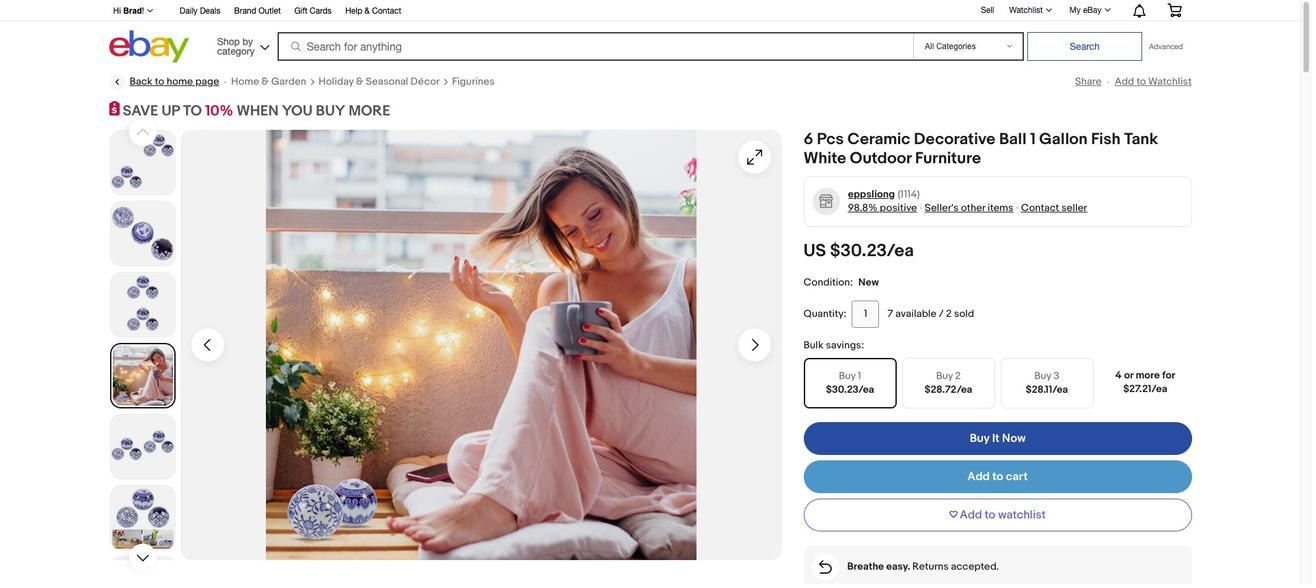 Task type: vqa. For each thing, say whether or not it's contained in the screenshot.
item corresponding to About this item
no



Task type: locate. For each thing, give the bounding box(es) containing it.
tank
[[1125, 130, 1159, 149]]

to left cart
[[993, 470, 1004, 484]]

sell
[[981, 5, 995, 15]]

brand outlet link
[[234, 4, 281, 19]]

seller
[[1062, 201, 1088, 214]]

buy inside buy 1 $30.23/ea
[[839, 370, 856, 383]]

back
[[130, 75, 153, 88]]

10%
[[205, 103, 233, 120]]

None submit
[[1028, 32, 1143, 61]]

more
[[1136, 369, 1161, 382]]

for
[[1163, 369, 1176, 382]]

4 or more for $27.21/ea
[[1116, 369, 1176, 396]]

shop by category button
[[211, 30, 273, 60]]

buy
[[316, 103, 345, 120]]

add inside button
[[960, 509, 983, 522]]

1 horizontal spatial &
[[356, 75, 364, 88]]

!
[[142, 6, 144, 16]]

add left cart
[[968, 470, 990, 484]]

1 vertical spatial contact
[[1022, 201, 1060, 214]]

0 vertical spatial add
[[1115, 75, 1135, 88]]

buy 3 $28.11/ea
[[1026, 370, 1069, 396]]

add for add to watchlist
[[1115, 75, 1135, 88]]

$30.23/ea up "new"
[[830, 240, 914, 262]]

7
[[888, 307, 894, 320]]

add to watchlist button
[[804, 499, 1192, 532]]

figurines link
[[452, 75, 495, 89]]

1 horizontal spatial 1
[[1031, 130, 1036, 149]]

1 horizontal spatial contact
[[1022, 201, 1060, 214]]

to
[[183, 103, 202, 120]]

us $30.23/ea
[[804, 240, 914, 262]]

seasonal
[[366, 75, 408, 88]]

buy down savings:
[[839, 370, 856, 383]]

or
[[1125, 369, 1134, 382]]

1 vertical spatial add
[[968, 470, 990, 484]]

0 horizontal spatial 2
[[947, 307, 952, 320]]

1 horizontal spatial watchlist
[[1149, 75, 1192, 88]]

home
[[167, 75, 193, 88]]

home
[[231, 75, 259, 88]]

shop
[[217, 36, 240, 47]]

white
[[804, 149, 847, 168]]

3
[[1054, 370, 1060, 383]]

eppsliong link
[[848, 188, 895, 201]]

& right help
[[365, 6, 370, 16]]

2 up $28.72/ea
[[956, 370, 961, 383]]

0 horizontal spatial watchlist
[[1010, 5, 1043, 15]]

buy for 2
[[937, 370, 953, 383]]

other
[[961, 201, 986, 214]]

add right share button
[[1115, 75, 1135, 88]]

gift cards link
[[295, 4, 332, 19]]

2 inside the buy 2 $28.72/ea
[[956, 370, 961, 383]]

add to watchlist link
[[1115, 75, 1192, 88]]

picture 6 of 12 image
[[110, 486, 175, 550]]

picture 5 of 12 image
[[110, 415, 175, 479]]

it
[[993, 432, 1000, 446]]

contact right help
[[372, 6, 401, 16]]

to
[[155, 75, 164, 88], [1137, 75, 1147, 88], [993, 470, 1004, 484], [985, 509, 996, 522]]

1 horizontal spatial 2
[[956, 370, 961, 383]]

seller's
[[925, 201, 959, 214]]

1 vertical spatial 2
[[956, 370, 961, 383]]

advanced link
[[1143, 33, 1190, 60]]

cards
[[310, 6, 332, 16]]

picture 4 of 12 image
[[111, 344, 174, 407]]

contact inside "account" navigation
[[372, 6, 401, 16]]

add to watchlist
[[1115, 75, 1192, 88]]

2 horizontal spatial &
[[365, 6, 370, 16]]

1 vertical spatial 1
[[858, 370, 862, 383]]

eppsliong (1114)
[[848, 188, 920, 201]]

watchlist inside "account" navigation
[[1010, 5, 1043, 15]]

to for home
[[155, 75, 164, 88]]

outdoor
[[850, 149, 912, 168]]

contact
[[372, 6, 401, 16], [1022, 201, 1060, 214]]

holiday
[[319, 75, 354, 88]]

to inside button
[[985, 509, 996, 522]]

picture 1 of 12 image
[[110, 130, 175, 195]]

breathe
[[848, 560, 884, 573]]

my ebay link
[[1062, 2, 1117, 18]]

$30.23/ea down savings:
[[826, 383, 875, 396]]

shop by category banner
[[106, 0, 1192, 66]]

décor
[[411, 75, 440, 88]]

to left watchlist
[[985, 509, 996, 522]]

0 vertical spatial watchlist
[[1010, 5, 1043, 15]]

0 horizontal spatial contact
[[372, 6, 401, 16]]

easy.
[[887, 560, 911, 573]]

watchlist right sell
[[1010, 5, 1043, 15]]

buy 2 $28.72/ea
[[925, 370, 973, 396]]

& right home
[[262, 75, 269, 88]]

0 vertical spatial $30.23/ea
[[830, 240, 914, 262]]

0 vertical spatial 1
[[1031, 130, 1036, 149]]

0 horizontal spatial &
[[262, 75, 269, 88]]

to right back
[[155, 75, 164, 88]]

1 inside buy 1 $30.23/ea
[[858, 370, 862, 383]]

0 vertical spatial contact
[[372, 6, 401, 16]]

holiday & seasonal décor link
[[319, 75, 440, 89]]

picture 3 of 12 image
[[110, 273, 175, 337]]

$28.11/ea
[[1026, 383, 1069, 396]]

98.8%
[[848, 201, 878, 214]]

now
[[1003, 432, 1026, 446]]

back to home page link
[[109, 74, 219, 90]]

contact left seller
[[1022, 201, 1060, 214]]

1 right "ball"
[[1031, 130, 1036, 149]]

&
[[365, 6, 370, 16], [262, 75, 269, 88], [356, 75, 364, 88]]

furniture
[[916, 149, 982, 168]]

buy left the it
[[970, 432, 990, 446]]

none submit inside shop by category banner
[[1028, 32, 1143, 61]]

& right holiday at top
[[356, 75, 364, 88]]

add to cart link
[[804, 461, 1192, 493]]

1
[[1031, 130, 1036, 149], [858, 370, 862, 383]]

1 down savings:
[[858, 370, 862, 383]]

2 right /
[[947, 307, 952, 320]]

add down add to cart
[[960, 509, 983, 522]]

to for watchlist
[[1137, 75, 1147, 88]]

to down advanced link
[[1137, 75, 1147, 88]]

0 horizontal spatial 1
[[858, 370, 862, 383]]

buy up $28.72/ea
[[937, 370, 953, 383]]

add
[[1115, 75, 1135, 88], [968, 470, 990, 484], [960, 509, 983, 522]]

& inside "account" navigation
[[365, 6, 370, 16]]

seller's other items
[[925, 201, 1014, 214]]

Quantity: text field
[[852, 301, 880, 328]]

6
[[804, 130, 814, 149]]

my ebay
[[1070, 5, 1102, 15]]

1 inside 6 pcs ceramic decorative ball 1 gallon fish tank white outdoor furniture
[[1031, 130, 1036, 149]]

page
[[195, 75, 219, 88]]

watchlist link
[[1002, 2, 1058, 18]]

(1114)
[[898, 188, 920, 201]]

condition: new
[[804, 276, 879, 289]]

advanced
[[1150, 42, 1183, 51]]

buy left 3
[[1035, 370, 1052, 383]]

returns
[[913, 560, 949, 573]]

watchlist down advanced link
[[1149, 75, 1192, 88]]

buy inside buy 3 $28.11/ea
[[1035, 370, 1052, 383]]

98.8% positive
[[848, 201, 918, 214]]

2 vertical spatial add
[[960, 509, 983, 522]]

add for add to watchlist
[[960, 509, 983, 522]]

to for watchlist
[[985, 509, 996, 522]]

buy inside the buy 2 $28.72/ea
[[937, 370, 953, 383]]

bulk savings:
[[804, 339, 865, 352]]

hi brad !
[[113, 6, 144, 16]]



Task type: describe. For each thing, give the bounding box(es) containing it.
$27.21/ea
[[1124, 383, 1168, 396]]

sell link
[[975, 5, 1001, 15]]

4
[[1116, 369, 1122, 382]]

brand outlet
[[234, 6, 281, 16]]

contact seller link
[[1022, 201, 1088, 214]]

buy it now link
[[804, 422, 1192, 455]]

gift cards
[[295, 6, 332, 16]]

eppsliong image
[[812, 187, 841, 216]]

help
[[345, 6, 362, 16]]

deals
[[200, 6, 221, 16]]

items
[[988, 201, 1014, 214]]

brand
[[234, 6, 256, 16]]

category
[[217, 45, 255, 56]]

available
[[896, 307, 937, 320]]

save up to 10% when you buy more
[[123, 103, 390, 120]]

add for add to cart
[[968, 470, 990, 484]]

shop by category
[[217, 36, 255, 56]]

add to cart
[[968, 470, 1028, 484]]

1 vertical spatial watchlist
[[1149, 75, 1192, 88]]

buy for it
[[970, 432, 990, 446]]

share
[[1076, 75, 1102, 88]]

accepted.
[[951, 560, 999, 573]]

figurines
[[452, 75, 495, 88]]

account navigation
[[106, 0, 1192, 21]]

you
[[282, 103, 313, 120]]

daily deals
[[180, 6, 221, 16]]

add to watchlist
[[960, 509, 1046, 522]]

/
[[939, 307, 944, 320]]

0 vertical spatial 2
[[947, 307, 952, 320]]

up
[[162, 103, 180, 120]]

breathe easy. returns accepted.
[[848, 560, 999, 573]]

daily deals link
[[180, 4, 221, 19]]

Search for anything text field
[[279, 34, 911, 59]]

picture 2 of 12 image
[[110, 201, 175, 266]]

my
[[1070, 5, 1081, 15]]

eppsliong
[[848, 188, 895, 201]]

buy for 1
[[839, 370, 856, 383]]

condition:
[[804, 276, 853, 289]]

quantity:
[[804, 307, 847, 320]]

6 pcs ceramic decorative ball 1 gallon fish tank white outdoor furniture - picture 4 of 12 image
[[180, 130, 782, 561]]

back to home page
[[130, 75, 219, 88]]

to for cart
[[993, 470, 1004, 484]]

seller's other items link
[[925, 201, 1014, 214]]

your shopping cart image
[[1167, 3, 1183, 17]]

savings:
[[826, 339, 865, 352]]

positive
[[880, 201, 918, 214]]

& for garden
[[262, 75, 269, 88]]

$28.72/ea
[[925, 383, 973, 396]]

gallon
[[1040, 130, 1088, 149]]

buy for 3
[[1035, 370, 1052, 383]]

save
[[123, 103, 158, 120]]

hi
[[113, 6, 121, 16]]

& for seasonal
[[356, 75, 364, 88]]

decorative
[[914, 130, 996, 149]]

help & contact
[[345, 6, 401, 16]]

home & garden
[[231, 75, 306, 88]]

contact seller
[[1022, 201, 1088, 214]]

share button
[[1076, 75, 1102, 88]]

bulk
[[804, 339, 824, 352]]

by
[[243, 36, 253, 47]]

help & contact link
[[345, 4, 401, 19]]

watchlist
[[999, 509, 1046, 522]]

outlet
[[259, 6, 281, 16]]

6 pcs ceramic decorative ball 1 gallon fish tank white outdoor furniture
[[804, 130, 1159, 168]]

new
[[859, 276, 879, 289]]

& for contact
[[365, 6, 370, 16]]

ceramic
[[848, 130, 911, 149]]

daily
[[180, 6, 198, 16]]

1 vertical spatial $30.23/ea
[[826, 383, 875, 396]]

with details__icon image
[[819, 560, 832, 574]]

pcs
[[817, 130, 844, 149]]

holiday & seasonal décor
[[319, 75, 440, 88]]

buy 1 $30.23/ea
[[826, 370, 875, 396]]

home & garden link
[[231, 75, 306, 89]]

buy it now
[[970, 432, 1026, 446]]

us
[[804, 240, 827, 262]]

garden
[[271, 75, 306, 88]]

fish
[[1092, 130, 1121, 149]]



